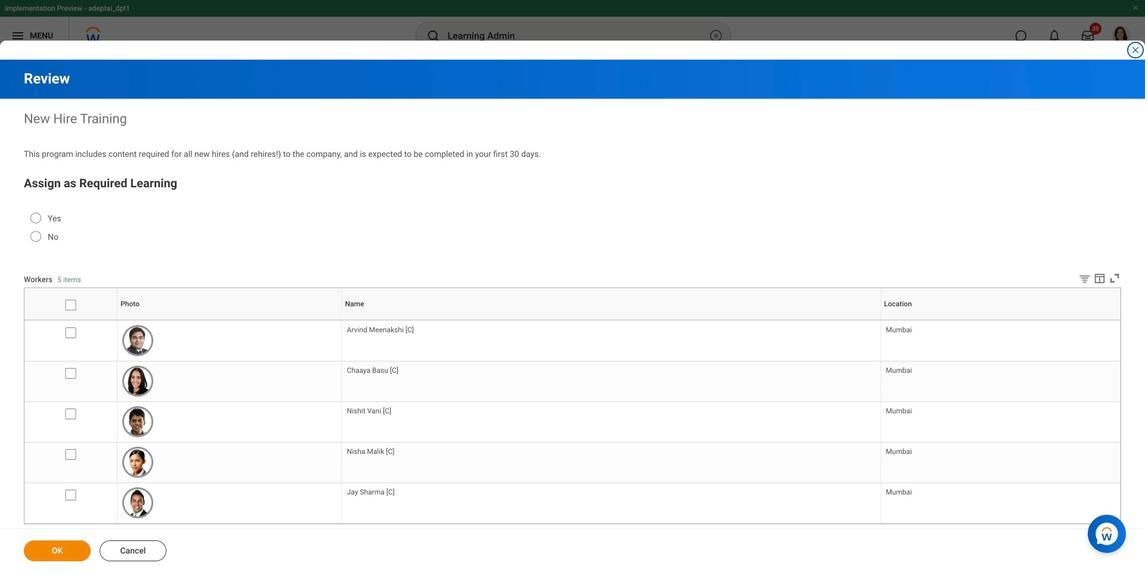 Task type: describe. For each thing, give the bounding box(es) containing it.
mumbai element for arvind meenakshi [c] element
[[886, 323, 913, 334]]

nishit vani [c] element
[[347, 405, 392, 415]]

notifications large image
[[1049, 30, 1061, 42]]

employee's photo (chaaya basu [c]) image
[[122, 366, 153, 397]]

nisha malik [c] element
[[347, 445, 395, 456]]

row element
[[24, 288, 1124, 320]]

select to filter grid data image
[[1079, 273, 1092, 285]]

mumbai element for nisha malik [c] element
[[886, 445, 913, 456]]

employee's photo (nisha malik [c]) image
[[122, 447, 153, 478]]

arvind meenakshi [c] element
[[347, 323, 414, 334]]

chaaya basu [c] element
[[347, 364, 399, 375]]

workday assistant region
[[1089, 510, 1132, 553]]

close environment banner image
[[1133, 4, 1140, 11]]

fullscreen image
[[1109, 272, 1122, 285]]



Task type: locate. For each thing, give the bounding box(es) containing it.
4 mumbai element from the top
[[886, 445, 913, 456]]

group
[[24, 174, 1122, 258]]

close review image
[[1132, 45, 1141, 55]]

employee's photo (arvind meenakshi [c]) image
[[122, 325, 153, 356]]

5 mumbai element from the top
[[886, 486, 913, 497]]

column header
[[24, 320, 117, 321]]

x circle image
[[709, 29, 724, 43]]

2 mumbai element from the top
[[886, 364, 913, 375]]

3 mumbai element from the top
[[886, 405, 913, 415]]

employee's photo (jay sharma [c]) image
[[122, 488, 153, 519]]

mumbai element for chaaya basu [c] element
[[886, 364, 913, 375]]

search image
[[426, 29, 441, 43]]

mumbai element for jay sharma [c] element
[[886, 486, 913, 497]]

employee's photo (nishit vani [c]) image
[[122, 406, 153, 437]]

dialog
[[0, 0, 1146, 572]]

main content
[[0, 60, 1146, 572]]

mumbai element
[[886, 323, 913, 334], [886, 364, 913, 375], [886, 405, 913, 415], [886, 445, 913, 456], [886, 486, 913, 497]]

click to view/edit grid preferences image
[[1094, 272, 1107, 285]]

toolbar
[[1070, 272, 1122, 288]]

profile logan mcneil element
[[1105, 23, 1139, 49]]

1 mumbai element from the top
[[886, 323, 913, 334]]

jay sharma [c] element
[[347, 486, 395, 497]]

banner
[[0, 0, 1146, 55]]

inbox large image
[[1083, 30, 1095, 42]]



Task type: vqa. For each thing, say whether or not it's contained in the screenshot.
'Profile Logan McNeil' element
yes



